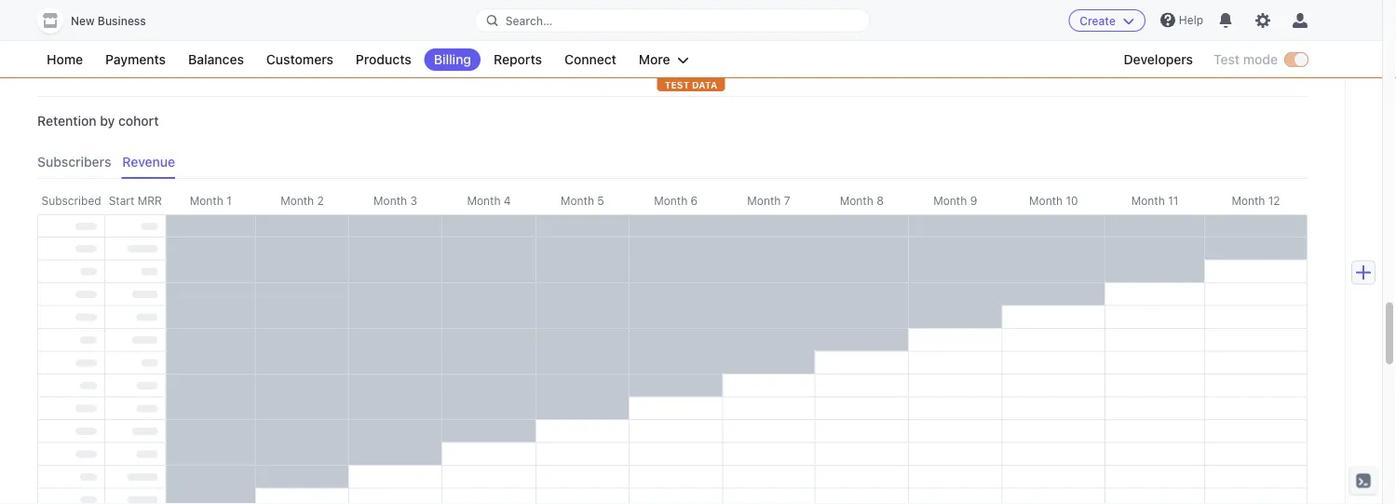 Task type: describe. For each thing, give the bounding box(es) containing it.
3
[[410, 194, 417, 207]]

subscribed
[[41, 194, 101, 207]]

month for month 2
[[281, 194, 314, 207]]

month for month 3
[[374, 194, 407, 207]]

month for month 7
[[748, 194, 781, 207]]

test
[[1214, 52, 1240, 67]]

7
[[784, 194, 791, 207]]

cohort retention charts tab list
[[37, 145, 1308, 179]]

mode
[[1244, 52, 1279, 67]]

billing
[[434, 52, 472, 67]]

month 12
[[1232, 194, 1281, 207]]

month 7
[[748, 194, 791, 207]]

test mode
[[1214, 52, 1279, 67]]

10
[[1067, 194, 1079, 207]]

revenue
[[122, 154, 175, 170]]

customers link
[[257, 48, 343, 71]]

help button
[[1154, 5, 1211, 35]]

create button
[[1069, 9, 1146, 32]]

month for month 6
[[654, 194, 688, 207]]

month for month 4
[[467, 194, 501, 207]]

home link
[[37, 48, 92, 71]]

month 11
[[1132, 194, 1179, 207]]

5
[[598, 194, 605, 207]]

developers
[[1124, 52, 1194, 67]]

mrr
[[138, 194, 162, 207]]

test data
[[665, 79, 718, 90]]

new business
[[71, 14, 146, 27]]

month for month 1
[[190, 194, 223, 207]]

test
[[665, 79, 690, 90]]

balances
[[188, 52, 244, 67]]

month for month 11
[[1132, 194, 1166, 207]]

retention by cohort
[[37, 113, 159, 129]]

9
[[971, 194, 978, 207]]

new business button
[[37, 7, 165, 34]]

month 6
[[654, 194, 698, 207]]

month 2
[[281, 194, 324, 207]]

1
[[227, 194, 232, 207]]

search…
[[506, 14, 553, 27]]

billing link
[[425, 48, 481, 71]]

subscribers
[[37, 154, 111, 170]]

month 3
[[374, 194, 417, 207]]

12
[[1269, 194, 1281, 207]]

help
[[1180, 14, 1204, 27]]

revenue button
[[122, 145, 186, 179]]

data
[[692, 79, 718, 90]]

month for month 12
[[1232, 194, 1266, 207]]

6
[[691, 194, 698, 207]]



Task type: vqa. For each thing, say whether or not it's contained in the screenshot.
Lists link at the left of page
no



Task type: locate. For each thing, give the bounding box(es) containing it.
month left 6
[[654, 194, 688, 207]]

8
[[877, 194, 884, 207]]

6 month from the left
[[654, 194, 688, 207]]

month 4
[[467, 194, 511, 207]]

8 month from the left
[[840, 194, 874, 207]]

month for month 5
[[561, 194, 595, 207]]

products
[[356, 52, 412, 67]]

month 8
[[840, 194, 884, 207]]

subscribers button
[[37, 145, 122, 179]]

start
[[109, 194, 135, 207]]

11
[[1169, 194, 1179, 207]]

5 month from the left
[[561, 194, 595, 207]]

subscribed start mrr
[[41, 194, 162, 207]]

month
[[190, 194, 223, 207], [281, 194, 314, 207], [374, 194, 407, 207], [467, 194, 501, 207], [561, 194, 595, 207], [654, 194, 688, 207], [748, 194, 781, 207], [840, 194, 874, 207], [934, 194, 968, 207], [1030, 194, 1063, 207], [1132, 194, 1166, 207], [1232, 194, 1266, 207]]

2 month from the left
[[281, 194, 314, 207]]

12 month from the left
[[1232, 194, 1266, 207]]

home
[[47, 52, 83, 67]]

reports
[[494, 52, 542, 67]]

balances link
[[179, 48, 253, 71]]

connect link
[[555, 48, 626, 71]]

11 month from the left
[[1132, 194, 1166, 207]]

connect
[[565, 52, 617, 67]]

10 month from the left
[[1030, 194, 1063, 207]]

payments
[[105, 52, 166, 67]]

month 10
[[1030, 194, 1079, 207]]

new
[[71, 14, 95, 27]]

month left 3
[[374, 194, 407, 207]]

month left 12 in the right of the page
[[1232, 194, 1266, 207]]

customers
[[266, 52, 334, 67]]

9 month from the left
[[934, 194, 968, 207]]

month for month 10
[[1030, 194, 1063, 207]]

Search… search field
[[476, 9, 870, 32]]

cohort
[[118, 113, 159, 129]]

retention
[[37, 113, 97, 129]]

month 5
[[561, 194, 605, 207]]

developers link
[[1115, 48, 1203, 71]]

month left the 5
[[561, 194, 595, 207]]

month left 9
[[934, 194, 968, 207]]

4
[[504, 194, 511, 207]]

month left 4
[[467, 194, 501, 207]]

payments link
[[96, 48, 175, 71]]

by
[[100, 113, 115, 129]]

month left 8
[[840, 194, 874, 207]]

more
[[639, 52, 671, 67]]

month left 2
[[281, 194, 314, 207]]

2
[[317, 194, 324, 207]]

1 month from the left
[[190, 194, 223, 207]]

business
[[98, 14, 146, 27]]

more button
[[630, 48, 699, 71]]

month for month 9
[[934, 194, 968, 207]]

month left 7
[[748, 194, 781, 207]]

month left 1
[[190, 194, 223, 207]]

Search… text field
[[476, 9, 870, 32]]

month left the 10
[[1030, 194, 1063, 207]]

month 1
[[190, 194, 232, 207]]

4 month from the left
[[467, 194, 501, 207]]

7 month from the left
[[748, 194, 781, 207]]

month 9
[[934, 194, 978, 207]]

create
[[1080, 14, 1116, 27]]

month left 11
[[1132, 194, 1166, 207]]

3 month from the left
[[374, 194, 407, 207]]

reports link
[[485, 48, 552, 71]]

month for month 8
[[840, 194, 874, 207]]

products link
[[347, 48, 421, 71]]



